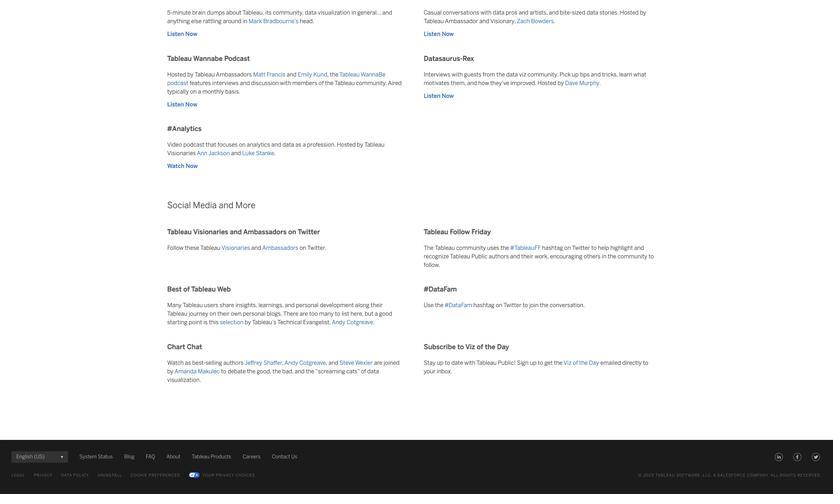 Task type: locate. For each thing, give the bounding box(es) containing it.
2 privacy from the left
[[216, 474, 234, 478]]

privacy inside "your privacy choices" link
[[216, 474, 234, 478]]

authors
[[489, 253, 509, 260], [224, 360, 244, 367]]

and left emily at the left top of the page
[[287, 71, 297, 78]]

is
[[204, 320, 208, 326]]

are inside many tableau users share insights, learnings, and personal development along their tableau journey on their own personal blogs. there are too many to list here, but a good starting point is this
[[300, 311, 308, 318]]

and inside 5-minute brain dumps about tableau, its community, data visualization in general… and anything else rattling around in
[[383, 9, 393, 16]]

but
[[365, 311, 374, 318]]

1 vertical spatial andy
[[285, 360, 298, 367]]

0 vertical spatial twitter
[[298, 228, 320, 236]]

wannabe
[[361, 71, 386, 78]]

and up stanke
[[272, 142, 281, 148]]

best
[[167, 286, 182, 294]]

the down kund at the left top
[[325, 80, 334, 87]]

1 horizontal spatial day
[[590, 360, 600, 367]]

community inside hashtag on twitter to help highlight and recognize tableau public authors and their work, encouraging others in the community to follow.
[[618, 253, 648, 260]]

1 horizontal spatial andy
[[332, 320, 346, 326]]

listen now link
[[167, 30, 198, 39], [424, 30, 454, 39], [424, 92, 454, 100], [167, 100, 198, 109]]

of up stay up to date with tableau public! sign up to get the viz of the day
[[477, 343, 484, 352]]

day up public!
[[498, 343, 510, 352]]

interviews
[[424, 71, 451, 78]]

datasaurus-rex
[[424, 55, 475, 63]]

watch for watch now
[[167, 163, 185, 170]]

2 vertical spatial ambassadors
[[263, 245, 299, 252]]

the inside hashtag on twitter to help highlight and recognize tableau public authors and their work, encouraging others in the community to follow.
[[608, 253, 617, 260]]

hashtag right "#datafam" link
[[474, 302, 495, 309]]

listen now down typically
[[167, 101, 198, 108]]

1 horizontal spatial community.
[[528, 71, 559, 78]]

the
[[424, 245, 434, 252]]

rex
[[463, 55, 475, 63]]

listen now down casual
[[424, 31, 454, 38]]

0 vertical spatial hashtag
[[543, 245, 564, 252]]

use
[[424, 302, 434, 309]]

shaffer
[[264, 360, 282, 367]]

are left joined
[[374, 360, 383, 367]]

guests
[[465, 71, 482, 78]]

0 horizontal spatial day
[[498, 343, 510, 352]]

privacy down selected language element
[[34, 474, 53, 478]]

a inside the video podcast that focuses on analytics and data as a profession. hosted by tableau visionaries
[[303, 142, 306, 148]]

#analytics
[[167, 125, 202, 133]]

1 vertical spatial watch
[[167, 360, 184, 367]]

1 vertical spatial community.
[[356, 80, 387, 87]]

learnings,
[[259, 302, 284, 309]]

1 horizontal spatial their
[[371, 302, 383, 309]]

viz
[[466, 343, 476, 352], [564, 360, 572, 367]]

twitter inside hashtag on twitter to help highlight and recognize tableau public authors and their work, encouraging others in the community to follow.
[[573, 245, 591, 252]]

privacy right your
[[216, 474, 234, 478]]

#datafam right use
[[445, 302, 473, 309]]

all
[[772, 474, 780, 478]]

tableau wannabe podcast
[[167, 71, 386, 87]]

else
[[191, 18, 202, 25]]

1 vertical spatial hashtag
[[474, 302, 495, 309]]

listen now down anything
[[167, 31, 198, 38]]

motivates
[[424, 80, 450, 87]]

aired
[[388, 80, 402, 87]]

dave
[[566, 80, 579, 87]]

their up but
[[371, 302, 383, 309]]

tableau
[[424, 18, 444, 25], [167, 55, 192, 63], [195, 71, 215, 78], [340, 71, 360, 78], [335, 80, 355, 87], [365, 142, 385, 148], [167, 228, 192, 236], [424, 228, 449, 236], [200, 245, 221, 252], [435, 245, 455, 252], [450, 253, 471, 260], [191, 286, 216, 294], [183, 302, 203, 309], [167, 311, 188, 318], [477, 360, 497, 367], [192, 454, 210, 461], [656, 474, 676, 478]]

that
[[206, 142, 216, 148]]

1 horizontal spatial are
[[374, 360, 383, 367]]

cotgreave up ""screaming"
[[300, 360, 326, 367]]

now down typically
[[186, 101, 198, 108]]

personal down insights,
[[243, 311, 266, 318]]

now for tableau wannabe podcast
[[186, 101, 198, 108]]

listen now link down anything
[[167, 30, 198, 39]]

luke
[[242, 150, 255, 157]]

data right analytics
[[283, 142, 294, 148]]

of down wexler
[[361, 369, 366, 375]]

1 vertical spatial ambassadors
[[243, 228, 287, 236]]

listen now down motivates
[[424, 93, 454, 99]]

hosted right improved.
[[538, 80, 557, 87]]

watch inside watch now link
[[167, 163, 185, 170]]

of inside features interviews and discussion with members of the tableau community. aired typically on a monthly basis.
[[319, 80, 324, 87]]

, right emily at the left top of the page
[[328, 71, 329, 78]]

1 horizontal spatial up
[[530, 360, 537, 367]]

0 vertical spatial visionaries
[[167, 150, 196, 157]]

up up the inbox. at the bottom
[[437, 360, 444, 367]]

monthly
[[203, 88, 224, 95]]

0 horizontal spatial community.
[[356, 80, 387, 87]]

#datafam up use
[[424, 286, 457, 294]]

podcast up typically
[[167, 80, 188, 87]]

tableau products
[[192, 454, 231, 461]]

members
[[293, 80, 318, 87]]

andy cotgreave link for best of tableau web
[[332, 320, 374, 326]]

up up dave
[[573, 71, 579, 78]]

and down 'focuses'
[[231, 150, 241, 157]]

hosted inside interviews with guests from the data viz community. pick up tips and tricks, learn what motivates them, and how they've improved. hosted by
[[538, 80, 557, 87]]

date
[[452, 360, 464, 367]]

and left more
[[219, 200, 234, 211]]

with inside interviews with guests from the data viz community. pick up tips and tricks, learn what motivates them, and how they've improved. hosted by
[[452, 71, 463, 78]]

as left profession.
[[296, 142, 302, 148]]

0 vertical spatial community
[[457, 245, 486, 252]]

hosted up typically
[[167, 71, 186, 78]]

to inside to debate the good, the bad, and the "screaming cats" of data visualization.
[[221, 369, 227, 375]]

on inside features interviews and discussion with members of the tableau community. aired typically on a monthly basis.
[[190, 88, 197, 95]]

1 vertical spatial day
[[590, 360, 600, 367]]

careers
[[243, 454, 261, 461]]

data up visionary,
[[493, 9, 505, 16]]

1 vertical spatial are
[[374, 360, 383, 367]]

1 vertical spatial twitter
[[573, 245, 591, 252]]

community up public in the right bottom of the page
[[457, 245, 486, 252]]

public!
[[498, 360, 516, 367]]

hashtag inside hashtag on twitter to help highlight and recognize tableau public authors and their work, encouraging others in the community to follow.
[[543, 245, 564, 252]]

steve wexler link
[[340, 360, 373, 367]]

2 horizontal spatial their
[[522, 253, 534, 260]]

a right but
[[375, 311, 378, 318]]

0 vertical spatial ambassadors
[[216, 71, 252, 78]]

1 horizontal spatial andy cotgreave link
[[332, 320, 374, 326]]

authors up debate
[[224, 360, 244, 367]]

2 horizontal spatial twitter
[[573, 245, 591, 252]]

evangelist,
[[303, 320, 331, 326]]

1 horizontal spatial as
[[296, 142, 302, 148]]

©
[[639, 474, 643, 478]]

amanda makulec link
[[175, 369, 220, 375]]

watch down "video"
[[167, 163, 185, 170]]

2 watch from the top
[[167, 360, 184, 367]]

the up they've
[[497, 71, 505, 78]]

a inside features interviews and discussion with members of the tableau community. aired typically on a monthly basis.
[[198, 88, 201, 95]]

0 horizontal spatial in
[[243, 18, 248, 25]]

community down highlight
[[618, 253, 648, 260]]

podcast
[[167, 80, 188, 87], [183, 142, 205, 148]]

these
[[185, 245, 199, 252]]

use the #datafam hashtag on twitter to join the conversation.
[[424, 302, 585, 309]]

and right highlight
[[635, 245, 645, 252]]

1 horizontal spatial community
[[618, 253, 648, 260]]

choices
[[236, 474, 255, 478]]

mark bradbourne's head.
[[249, 18, 315, 25]]

tableau inside hashtag on twitter to help highlight and recognize tableau public authors and their work, encouraging others in the community to follow.
[[450, 253, 471, 260]]

by inside the are joined by
[[167, 369, 174, 375]]

chart
[[167, 343, 185, 352]]

what
[[634, 71, 647, 78]]

journey
[[189, 311, 208, 318]]

1 vertical spatial cotgreave
[[300, 360, 326, 367]]

with up them, in the top of the page
[[452, 71, 463, 78]]

data up head.
[[305, 9, 317, 16]]

and down hosted by tableau ambassadors matt francis and emily kund , the
[[240, 80, 250, 87]]

ambassadors
[[216, 71, 252, 78], [243, 228, 287, 236], [263, 245, 299, 252]]

the inside features interviews and discussion with members of the tableau community. aired typically on a monthly basis.
[[325, 80, 334, 87]]

1 vertical spatial andy cotgreave link
[[285, 360, 326, 367]]

0 horizontal spatial andy
[[285, 360, 298, 367]]

1 vertical spatial their
[[371, 302, 383, 309]]

0 vertical spatial podcast
[[167, 80, 188, 87]]

1 horizontal spatial privacy
[[216, 474, 234, 478]]

(us)
[[34, 454, 45, 461]]

with up visionary,
[[481, 9, 492, 16]]

0 horizontal spatial as
[[185, 360, 191, 367]]

0 vertical spatial viz
[[466, 343, 476, 352]]

the right kund at the left top
[[330, 71, 339, 78]]

2 horizontal spatial in
[[602, 253, 607, 260]]

visionaries up these
[[193, 228, 228, 236]]

the up stay up to date with tableau public! sign up to get the viz of the day
[[485, 343, 496, 352]]

#datafam link
[[445, 302, 473, 309]]

with down francis
[[280, 80, 291, 87]]

0 horizontal spatial are
[[300, 311, 308, 318]]

blog link
[[124, 453, 135, 462]]

video podcast that focuses on analytics and data as a profession. hosted by tableau visionaries
[[167, 142, 385, 157]]

twitter up others
[[573, 245, 591, 252]]

listen down typically
[[167, 101, 184, 108]]

0 horizontal spatial follow
[[167, 245, 184, 252]]

in inside hashtag on twitter to help highlight and recognize tableau public authors and their work, encouraging others in the community to follow.
[[602, 253, 607, 260]]

listen now for listen now link below anything
[[167, 31, 198, 38]]

0 vertical spatial in
[[352, 9, 356, 16]]

personal up too
[[296, 302, 319, 309]]

casual
[[424, 9, 442, 16]]

with
[[481, 9, 492, 16], [452, 71, 463, 78], [280, 80, 291, 87], [465, 360, 476, 367]]

anything
[[167, 18, 190, 25]]

data down wexler
[[368, 369, 379, 375]]

to debate the good, the bad, and the "screaming cats" of data visualization.
[[167, 369, 379, 384]]

tableau inside tableau wannabe podcast
[[340, 71, 360, 78]]

legal
[[11, 474, 25, 478]]

are inside the are joined by
[[374, 360, 383, 367]]

follow left these
[[167, 245, 184, 252]]

authors down uses
[[489, 253, 509, 260]]

1 horizontal spatial viz
[[564, 360, 572, 367]]

wannabe
[[193, 55, 223, 63]]

, up bad,
[[282, 360, 284, 367]]

and inside to debate the good, the bad, and the "screaming cats" of data visualization.
[[295, 369, 305, 375]]

andy up bad,
[[285, 360, 298, 367]]

1 vertical spatial authors
[[224, 360, 244, 367]]

andy cotgreave link down here,
[[332, 320, 374, 326]]

watch now
[[167, 163, 198, 170]]

are left too
[[300, 311, 308, 318]]

twitter left join
[[504, 302, 522, 309]]

community.
[[528, 71, 559, 78], [356, 80, 387, 87]]

along
[[355, 302, 370, 309]]

0 horizontal spatial andy cotgreave link
[[285, 360, 326, 367]]

2 vertical spatial twitter
[[504, 302, 522, 309]]

2 vertical spatial visionaries
[[222, 245, 250, 252]]

podcast inside the video podcast that focuses on analytics and data as a profession. hosted by tableau visionaries
[[183, 142, 205, 148]]

and inside the video podcast that focuses on analytics and data as a profession. hosted by tableau visionaries
[[272, 142, 281, 148]]

visionaries down tableau visionaries and ambassadors on twitter
[[222, 245, 250, 252]]

1 watch from the top
[[167, 163, 185, 170]]

andy down 'list'
[[332, 320, 346, 326]]

with inside the 'casual conversations with data pros and artists, and bite-sized data stories. hosted by tableau ambassador and visionary,'
[[481, 9, 492, 16]]

rattling
[[203, 18, 222, 25]]

data left viz
[[507, 71, 518, 78]]

by inside the video podcast that focuses on analytics and data as a profession. hosted by tableau visionaries
[[357, 142, 364, 148]]

listen now for listen now link under motivates
[[424, 93, 454, 99]]

0 horizontal spatial privacy
[[34, 474, 53, 478]]

twitter for use the #datafam hashtag on twitter to join the conversation.
[[504, 302, 522, 309]]

best of tableau web
[[167, 286, 231, 294]]

on
[[190, 88, 197, 95], [239, 142, 246, 148], [289, 228, 297, 236], [300, 245, 306, 252], [565, 245, 572, 252], [496, 302, 503, 309], [210, 311, 216, 318]]

and inside many tableau users share insights, learnings, and personal development along their tableau journey on their own personal blogs. there are too many to list here, but a good starting point is this
[[285, 302, 295, 309]]

5-
[[167, 9, 173, 16]]

their down share
[[218, 311, 230, 318]]

podcast up ann
[[183, 142, 205, 148]]

1 vertical spatial as
[[185, 360, 191, 367]]

head.
[[300, 18, 315, 25]]

features interviews and discussion with members of the tableau community. aired typically on a monthly basis.
[[167, 80, 402, 95]]

emailed directly to your inbox.
[[424, 360, 649, 375]]

and up the there
[[285, 302, 295, 309]]

0 horizontal spatial community
[[457, 245, 486, 252]]

1 horizontal spatial twitter
[[504, 302, 522, 309]]

emily
[[298, 71, 312, 78]]

hosted right stories.
[[621, 9, 639, 16]]

the down "help" on the right of page
[[608, 253, 617, 260]]

recognize
[[424, 253, 449, 260]]

steve
[[340, 360, 354, 367]]

2 horizontal spatial up
[[573, 71, 579, 78]]

and right bad,
[[295, 369, 305, 375]]

on inside hashtag on twitter to help highlight and recognize tableau public authors and their work, encouraging others in the community to follow.
[[565, 245, 572, 252]]

day
[[498, 343, 510, 352], [590, 360, 600, 367]]

0 vertical spatial watch
[[167, 163, 185, 170]]

now down them, in the top of the page
[[442, 93, 454, 99]]

2 vertical spatial in
[[602, 253, 607, 260]]

get
[[545, 360, 553, 367]]

authors inside hashtag on twitter to help highlight and recognize tableau public authors and their work, encouraging others in the community to follow.
[[489, 253, 509, 260]]

community. inside features interviews and discussion with members of the tableau community. aired typically on a monthly basis.
[[356, 80, 387, 87]]

0 vertical spatial follow
[[450, 228, 470, 236]]

zach bowders .
[[517, 18, 556, 25]]

1 horizontal spatial personal
[[296, 302, 319, 309]]

1 horizontal spatial hashtag
[[543, 245, 564, 252]]

0 vertical spatial day
[[498, 343, 510, 352]]

tableau's
[[252, 320, 277, 326]]

watch
[[167, 163, 185, 170], [167, 360, 184, 367]]

0 vertical spatial their
[[522, 253, 534, 260]]

watch for watch as best-selling authors jeffrey shaffer , andy cotgreave , and steve wexler
[[167, 360, 184, 367]]

0 vertical spatial as
[[296, 142, 302, 148]]

a left profession.
[[303, 142, 306, 148]]

1 vertical spatial personal
[[243, 311, 266, 318]]

community. down wannabe
[[356, 80, 387, 87]]

1 vertical spatial podcast
[[183, 142, 205, 148]]

0 vertical spatial andy
[[332, 320, 346, 326]]

0 vertical spatial #datafam
[[424, 286, 457, 294]]

data inside 5-minute brain dumps about tableau, its community, data visualization in general… and anything else rattling around in
[[305, 9, 317, 16]]

day left the emailed in the bottom of the page
[[590, 360, 600, 367]]

1 horizontal spatial follow
[[450, 228, 470, 236]]

1 horizontal spatial authors
[[489, 253, 509, 260]]

tableau inside the video podcast that focuses on analytics and data as a profession. hosted by tableau visionaries
[[365, 142, 385, 148]]

data
[[305, 9, 317, 16], [493, 9, 505, 16], [587, 9, 599, 16], [507, 71, 518, 78], [283, 142, 294, 148], [368, 369, 379, 375]]

"screaming
[[316, 369, 345, 375]]

in left general…
[[352, 9, 356, 16]]

1 horizontal spatial cotgreave
[[347, 320, 374, 326]]

2 vertical spatial their
[[218, 311, 230, 318]]

them,
[[451, 80, 466, 87]]

and up murphy
[[592, 71, 601, 78]]

features
[[190, 80, 211, 87]]

data policy
[[61, 474, 89, 478]]

0 vertical spatial community.
[[528, 71, 559, 78]]

1 vertical spatial community
[[618, 253, 648, 260]]

now down ann
[[186, 163, 198, 170]]

hosted right profession.
[[337, 142, 356, 148]]

0 vertical spatial are
[[300, 311, 308, 318]]

of down kund at the left top
[[319, 80, 324, 87]]

tableau,
[[243, 9, 264, 16]]

up right sign
[[530, 360, 537, 367]]

mark
[[249, 18, 262, 25]]

andy cotgreave link
[[332, 320, 374, 326], [285, 360, 326, 367]]

and up zach
[[519, 9, 529, 16]]

follow left friday
[[450, 228, 470, 236]]

privacy
[[34, 474, 53, 478], [216, 474, 234, 478]]

visionaries down "video"
[[167, 150, 196, 157]]

as inside the video podcast that focuses on analytics and data as a profession. hosted by tableau visionaries
[[296, 142, 302, 148]]

the right uses
[[501, 245, 510, 252]]

0 vertical spatial authors
[[489, 253, 509, 260]]

0 horizontal spatial twitter
[[298, 228, 320, 236]]

bowders
[[532, 18, 554, 25]]

0 vertical spatial andy cotgreave link
[[332, 320, 374, 326]]



Task type: vqa. For each thing, say whether or not it's contained in the screenshot.
Overview
no



Task type: describe. For each thing, give the bounding box(es) containing it.
listen now for listen now link under typically
[[167, 101, 198, 108]]

development
[[320, 302, 354, 309]]

0 horizontal spatial personal
[[243, 311, 266, 318]]

and down the guests
[[468, 80, 477, 87]]

0 horizontal spatial hashtag
[[474, 302, 495, 309]]

listen now for listen now link under casual
[[424, 31, 454, 38]]

community. inside interviews with guests from the data viz community. pick up tips and tricks, learn what motivates them, and how they've improved. hosted by
[[528, 71, 559, 78]]

viz
[[520, 71, 527, 78]]

twitter.
[[308, 245, 327, 252]]

jeffrey
[[245, 360, 263, 367]]

analytics
[[247, 142, 270, 148]]

stories.
[[600, 9, 619, 16]]

with right date
[[465, 360, 476, 367]]

matt
[[253, 71, 266, 78]]

tableau inside the 'casual conversations with data pros and artists, and bite-sized data stories. hosted by tableau ambassador and visionary,'
[[424, 18, 444, 25]]

now down ambassador
[[442, 31, 454, 38]]

learn
[[620, 71, 633, 78]]

visionaries inside the video podcast that focuses on analytics and data as a profession. hosted by tableau visionaries
[[167, 150, 196, 157]]

1 horizontal spatial in
[[352, 9, 356, 16]]

inbox.
[[437, 369, 453, 375]]

and up ""screaming"
[[329, 360, 339, 367]]

listen now link down typically
[[167, 100, 198, 109]]

now down else
[[186, 31, 198, 38]]

of inside to debate the good, the bad, and the "screaming cats" of data visualization.
[[361, 369, 366, 375]]

selection by tableau's technical evangelist, andy cotgreave .
[[220, 320, 375, 326]]

0 horizontal spatial viz
[[466, 343, 476, 352]]

listen down motivates
[[424, 93, 441, 99]]

andy cotgreave link for chart chat
[[285, 360, 326, 367]]

tableau inside features interviews and discussion with members of the tableau community. aired typically on a monthly basis.
[[335, 80, 355, 87]]

listen down casual
[[424, 31, 441, 38]]

follow.
[[424, 262, 441, 269]]

1 vertical spatial in
[[243, 18, 248, 25]]

dave murphy link
[[566, 80, 600, 87]]

rights
[[781, 474, 797, 478]]

on up "ambassadors" link
[[289, 228, 297, 236]]

system status
[[80, 454, 113, 461]]

and down tableau visionaries and ambassadors on twitter
[[252, 245, 261, 252]]

hosted inside the video podcast that focuses on analytics and data as a profession. hosted by tableau visionaries
[[337, 142, 356, 148]]

contact
[[272, 454, 290, 461]]

data inside the video podcast that focuses on analytics and data as a profession. hosted by tableau visionaries
[[283, 142, 294, 148]]

social
[[167, 200, 191, 211]]

hosted inside the 'casual conversations with data pros and artists, and bite-sized data stories. hosted by tableau ambassador and visionary,'
[[621, 9, 639, 16]]

ambassadors for and
[[243, 228, 287, 236]]

mark bradbourne's link
[[249, 18, 299, 25]]

by inside interviews with guests from the data viz community. pick up tips and tricks, learn what motivates them, and how they've improved. hosted by
[[558, 80, 564, 87]]

the left ""screaming"
[[306, 369, 315, 375]]

uninstall
[[98, 474, 122, 478]]

by inside the 'casual conversations with data pros and artists, and bite-sized data stories. hosted by tableau ambassador and visionary,'
[[641, 9, 647, 16]]

1 vertical spatial viz
[[564, 360, 572, 367]]

conversation.
[[550, 302, 585, 309]]

blog
[[124, 454, 135, 461]]

follow these tableau visionaries and ambassadors on twitter.
[[167, 245, 327, 252]]

the right join
[[541, 302, 549, 309]]

data policy link
[[61, 472, 89, 480]]

tableau wannabe podcast link
[[167, 71, 386, 87]]

stanke
[[256, 150, 274, 157]]

podcast inside tableau wannabe podcast
[[167, 80, 188, 87]]

sized
[[573, 9, 586, 16]]

1 vertical spatial follow
[[167, 245, 184, 252]]

with inside features interviews and discussion with members of the tableau community. aired typically on a monthly basis.
[[280, 80, 291, 87]]

join
[[530, 302, 539, 309]]

others
[[584, 253, 601, 260]]

to inside 'emailed directly to your inbox.'
[[644, 360, 649, 367]]

now for datasaurus-rex
[[442, 93, 454, 99]]

now for #analytics
[[186, 163, 198, 170]]

own
[[231, 311, 242, 318]]

more
[[236, 200, 256, 211]]

their inside hashtag on twitter to help highlight and recognize tableau public authors and their work, encouraging others in the community to follow.
[[522, 253, 534, 260]]

listen now link down casual
[[424, 30, 454, 39]]

and left visionary,
[[480, 18, 490, 25]]

data inside interviews with guests from the data viz community. pick up tips and tricks, learn what motivates them, and how they've improved. hosted by
[[507, 71, 518, 78]]

cookie preferences button
[[131, 472, 180, 480]]

on left twitter.
[[300, 245, 306, 252]]

1 privacy from the left
[[34, 474, 53, 478]]

viz of the day link
[[564, 360, 600, 367]]

zach bowders link
[[517, 18, 554, 25]]

preferences
[[149, 474, 180, 478]]

tricks,
[[603, 71, 619, 78]]

1 vertical spatial visionaries
[[193, 228, 228, 236]]

joined
[[384, 360, 400, 367]]

on left join
[[496, 302, 503, 309]]

twitter for tableau visionaries and ambassadors on twitter
[[298, 228, 320, 236]]

debate
[[228, 369, 246, 375]]

the down shaffer
[[273, 369, 281, 375]]

focuses
[[218, 142, 238, 148]]

bad,
[[283, 369, 294, 375]]

company.
[[748, 474, 770, 478]]

and up visionaries link
[[230, 228, 242, 236]]

best-
[[192, 360, 206, 367]]

0 horizontal spatial their
[[218, 311, 230, 318]]

of right get
[[573, 360, 579, 367]]

amanda makulec
[[175, 369, 220, 375]]

on inside many tableau users share insights, learnings, and personal development along their tableau journey on their own personal blogs. there are too many to list here, but a good starting point is this
[[210, 311, 216, 318]]

0 vertical spatial cotgreave
[[347, 320, 374, 326]]

insights,
[[236, 302, 257, 309]]

data right sized
[[587, 9, 599, 16]]

many
[[167, 302, 182, 309]]

to inside many tableau users share insights, learnings, and personal development along their tableau journey on their own personal blogs. there are too many to list here, but a good starting point is this
[[335, 311, 341, 318]]

this
[[209, 320, 219, 326]]

highlight
[[611, 245, 634, 252]]

the right use
[[435, 302, 444, 309]]

encouraging
[[551, 253, 583, 260]]

contact us link
[[272, 453, 298, 462]]

the right get
[[555, 360, 563, 367]]

and left bite-
[[549, 9, 559, 16]]

ambassadors link
[[263, 245, 299, 252]]

up inside interviews with guests from the data viz community. pick up tips and tricks, learn what motivates them, and how they've improved. hosted by
[[573, 71, 579, 78]]

the left the emailed in the bottom of the page
[[580, 360, 588, 367]]

legal link
[[11, 472, 25, 480]]

chat
[[187, 343, 202, 352]]

ann
[[197, 150, 208, 157]]

#tableauff
[[511, 245, 541, 252]]

video
[[167, 142, 182, 148]]

point
[[189, 320, 202, 326]]

conversations
[[443, 9, 480, 16]]

of right best
[[184, 286, 190, 294]]

0 vertical spatial personal
[[296, 302, 319, 309]]

pros
[[506, 9, 518, 16]]

products
[[211, 454, 231, 461]]

friday
[[472, 228, 491, 236]]

1 vertical spatial #datafam
[[445, 302, 473, 309]]

brain
[[192, 9, 206, 16]]

good,
[[257, 369, 271, 375]]

the tableau community uses the #tableauff
[[424, 245, 541, 252]]

a right llc,
[[714, 474, 717, 478]]

makulec
[[198, 369, 220, 375]]

selected language element
[[16, 452, 63, 463]]

on inside the video podcast that focuses on analytics and data as a profession. hosted by tableau visionaries
[[239, 142, 246, 148]]

tableau visionaries and ambassadors on twitter
[[167, 228, 320, 236]]

, up ""screaming"
[[326, 360, 327, 367]]

and inside features interviews and discussion with members of the tableau community. aired typically on a monthly basis.
[[240, 80, 250, 87]]

llc,
[[704, 474, 713, 478]]

bradbourne's
[[264, 18, 299, 25]]

visualization
[[318, 9, 350, 16]]

subscribe
[[424, 343, 456, 352]]

ambassadors for tableau
[[216, 71, 252, 78]]

users
[[204, 302, 219, 309]]

0 horizontal spatial cotgreave
[[300, 360, 326, 367]]

listen now link down motivates
[[424, 92, 454, 100]]

visionary,
[[491, 18, 516, 25]]

murphy
[[580, 80, 600, 87]]

the down jeffrey
[[247, 369, 256, 375]]

a inside many tableau users share insights, learnings, and personal development along their tableau journey on their own personal blogs. there are too many to list here, but a good starting point is this
[[375, 311, 378, 318]]

and down #tableauff link
[[511, 253, 521, 260]]

#tableauff link
[[511, 245, 541, 252]]

0 horizontal spatial up
[[437, 360, 444, 367]]

0 horizontal spatial authors
[[224, 360, 244, 367]]

about
[[226, 9, 242, 16]]

reserved.
[[798, 474, 823, 478]]

profession.
[[307, 142, 336, 148]]

data inside to debate the good, the bad, and the "screaming cats" of data visualization.
[[368, 369, 379, 375]]

public
[[472, 253, 488, 260]]

directly
[[623, 360, 642, 367]]

good
[[380, 311, 393, 318]]

the inside interviews with guests from the data viz community. pick up tips and tricks, learn what motivates them, and how they've improved. hosted by
[[497, 71, 505, 78]]

they've
[[491, 80, 510, 87]]

listen down anything
[[167, 31, 184, 38]]



